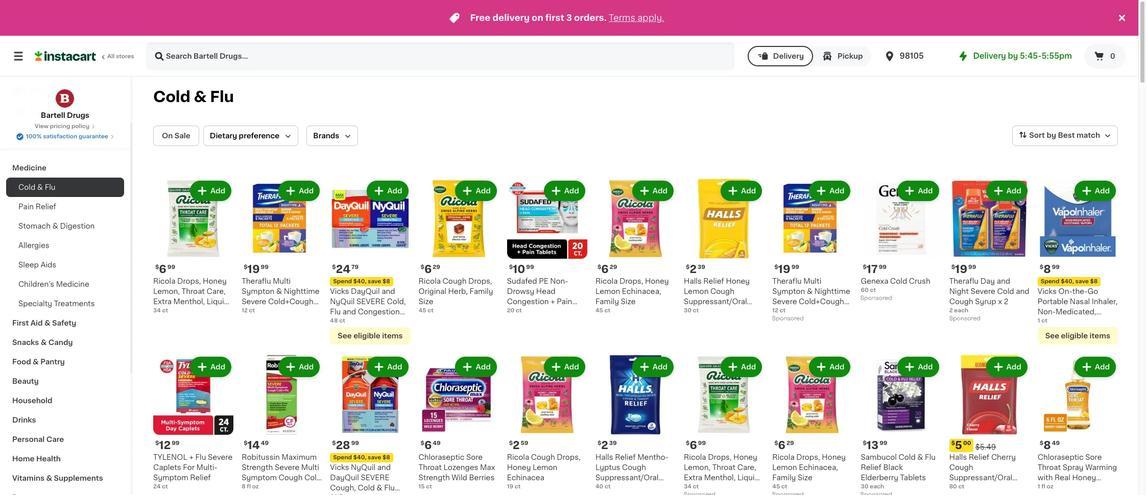 Task type: describe. For each thing, give the bounding box(es) containing it.
pantry
[[40, 359, 65, 366]]

relief inside tylenol + flu severe caplets for multi- symptom relief 24 ct
[[190, 475, 211, 482]]

cough,
[[330, 485, 356, 492]]

2 horizontal spatial family
[[773, 475, 796, 482]]

0 vertical spatial ricola drops, honey lemon, throat care, extra menthol, liquid center, wrapped drops
[[153, 278, 229, 326]]

allergies link
[[6, 236, 124, 255]]

product group containing 5
[[950, 355, 1030, 496]]

$ 19 99 for sponsored badge image related to theraflu day and night severe cold and cough syrup x 2
[[952, 264, 976, 275]]

$ 10 99
[[509, 264, 534, 275]]

cold up on sale
[[153, 89, 190, 104]]

congestion inside sudafed pe non- drowsy head congestion + pain relief caplets
[[507, 298, 549, 306]]

suppressant/oral for lyptus
[[596, 475, 659, 482]]

see for 24
[[338, 333, 352, 340]]

24 inside tylenol + flu severe caplets for multi- symptom relief 24 ct
[[153, 485, 161, 490]]

sambucol cold & flu relief black elderberry tablets 30 each
[[861, 454, 936, 490]]

2 horizontal spatial multi
[[804, 278, 822, 285]]

1 $ 19 99 from the left
[[244, 264, 269, 275]]

spend for 24
[[333, 279, 352, 285]]

99 inside $ 17 99
[[879, 265, 887, 270]]

inhaler,
[[1092, 298, 1118, 306]]

digestion
[[60, 223, 95, 230]]

drops inside halls relief mentho- lyptus cough suppressant/oral anesthetic drops
[[637, 485, 658, 492]]

bartell drugs link
[[41, 89, 89, 121]]

flu up dietary
[[210, 89, 234, 104]]

specialty
[[18, 300, 52, 308]]

0 horizontal spatial ricola drops, honey lemon echinacea, family size 45 ct
[[596, 278, 669, 314]]

non- inside vicks on-the-go portable nasal inhaler, non-medicated, menthol scent
[[1038, 309, 1056, 316]]

best match
[[1058, 132, 1100, 139]]

see eligible items button for 24
[[330, 328, 411, 345]]

cold,
[[387, 298, 406, 306]]

cough inside halls relief cherry cough suppressant/oral anesthetic menthol drops
[[950, 465, 974, 472]]

pain relief
[[18, 203, 56, 210]]

$ 19 99 for sponsored badge image corresponding to theraflu multi sympton & nighttime severe cold+cough tea variety pack
[[775, 264, 800, 275]]

medicine inside "link"
[[56, 281, 89, 288]]

vicks nyquil and dayquil severe cough, cold & flu relief liquid
[[330, 465, 395, 496]]

menthol inside vicks on-the-go portable nasal inhaler, non-medicated, menthol scent
[[1038, 319, 1068, 326]]

symptom inside robitussin maximum strength severe multi symptom cough cold + flu liquid
[[242, 475, 277, 482]]

8 for chloraseptic
[[1044, 441, 1051, 451]]

2 down night
[[950, 308, 953, 314]]

by for sort
[[1047, 132, 1057, 139]]

delivery for delivery
[[773, 53, 804, 60]]

0 horizontal spatial 34 ct
[[153, 308, 168, 314]]

delivery by 5:45-5:55pm link
[[957, 50, 1072, 62]]

0 button
[[1085, 44, 1127, 68]]

1 for spend $40, save $8
[[1038, 318, 1040, 324]]

vitamins & supplements link
[[6, 469, 124, 488]]

1 horizontal spatial center,
[[684, 485, 710, 492]]

59
[[521, 441, 529, 447]]

99 inside $ 8 99
[[1052, 265, 1060, 270]]

vitamins
[[12, 475, 44, 482]]

Search field
[[147, 43, 734, 69]]

0 horizontal spatial lemon,
[[153, 288, 180, 295]]

0 vertical spatial pain
[[18, 203, 34, 210]]

menthol inside halls relief honey lemon cough suppressant/oral anesthetic menthol drops
[[725, 309, 755, 316]]

1 fl oz
[[1038, 485, 1054, 490]]

ct inside ricola cough drops, honey lemon echinacea 19 ct
[[515, 485, 521, 490]]

instacart logo image
[[35, 50, 96, 62]]

preference
[[239, 132, 280, 139]]

2 pack from the left
[[814, 309, 831, 316]]

2 theraflu from the left
[[773, 278, 802, 285]]

eligible for 24
[[354, 333, 380, 340]]

satisfaction
[[43, 134, 77, 139]]

1 12 ct from the left
[[242, 308, 255, 314]]

49 for 8
[[1052, 441, 1060, 447]]

flu inside robitussin maximum strength severe multi symptom cough cold + flu liquid
[[248, 485, 259, 492]]

oz for 8
[[1047, 485, 1054, 490]]

service type group
[[748, 46, 871, 66]]

drinks
[[12, 417, 36, 424]]

lyptus
[[596, 465, 620, 472]]

0 horizontal spatial multi
[[273, 278, 291, 285]]

theraflu inside theraflu day and night severe cold and cough syrup x 2 2 each
[[950, 278, 979, 285]]

menthol inside halls relief cherry cough suppressant/oral anesthetic menthol drops
[[990, 485, 1020, 492]]

on
[[162, 132, 173, 139]]

ricola inside ricola cough drops, original herb, family size 45 ct
[[419, 278, 441, 285]]

drowsy
[[507, 288, 535, 295]]

tablets
[[900, 475, 926, 482]]

13
[[867, 441, 879, 451]]

0
[[1111, 53, 1116, 60]]

anesthetic for lemon
[[684, 309, 723, 316]]

$8 for 24
[[383, 279, 390, 285]]

1 vertical spatial care,
[[738, 465, 756, 472]]

on sale button
[[153, 126, 199, 146]]

halls for halls relief mentho- lyptus cough suppressant/oral anesthetic drops
[[596, 454, 613, 462]]

shop
[[29, 87, 48, 95]]

each inside theraflu day and night severe cold and cough syrup x 2 2 each
[[954, 308, 969, 314]]

1 horizontal spatial 45
[[596, 308, 603, 314]]

echinacea
[[507, 475, 545, 482]]

2 horizontal spatial 12
[[773, 308, 779, 314]]

30 inside sambucol cold & flu relief black elderberry tablets 30 each
[[861, 485, 869, 490]]

0 vertical spatial wrapped
[[181, 309, 214, 316]]

spend $40, save $8 for 28
[[333, 455, 390, 461]]

& inside sambucol cold & flu relief black elderberry tablets 30 each
[[918, 454, 923, 462]]

1 horizontal spatial size
[[621, 298, 636, 306]]

home
[[12, 456, 34, 463]]

cough inside theraflu day and night severe cold and cough syrup x 2 2 each
[[950, 298, 974, 306]]

strength inside chloraseptic sore throat lozenges max strength wild berries 15 ct
[[419, 475, 450, 482]]

+ inside sudafed pe non- drowsy head congestion + pain relief caplets
[[551, 298, 555, 306]]

multi inside robitussin maximum strength severe multi symptom cough cold + flu liquid
[[301, 465, 319, 472]]

ct inside the genexa cold crush 60 ct
[[870, 288, 876, 293]]

2 horizontal spatial $ 6 29
[[775, 441, 794, 451]]

free delivery on first 3 orders. terms apply.
[[470, 14, 664, 22]]

sponsored badge image for theraflu day and night severe cold and cough syrup x 2
[[950, 316, 980, 322]]

by for delivery
[[1008, 52, 1018, 60]]

snacks
[[12, 339, 39, 346]]

anesthetic inside halls relief cherry cough suppressant/oral anesthetic menthol drops
[[950, 485, 989, 492]]

flu inside sambucol cold & flu relief black elderberry tablets 30 each
[[925, 454, 936, 462]]

2 nighttime from the left
[[815, 288, 850, 295]]

0 vertical spatial cold & flu
[[153, 89, 234, 104]]

1 horizontal spatial 12
[[242, 308, 248, 314]]

first aid & safety link
[[6, 314, 124, 333]]

limited time offer region
[[0, 0, 1116, 36]]

symptom inside tylenol + flu severe caplets for multi- symptom relief 24 ct
[[153, 475, 188, 482]]

household link
[[6, 391, 124, 411]]

100% satisfaction guarantee
[[26, 134, 108, 139]]

terms apply. link
[[609, 14, 664, 22]]

sponsored badge image for ricola drops, honey lemon, throat care, extra menthol, liquid center, wrapped drops
[[684, 492, 715, 496]]

5
[[955, 441, 962, 451]]

severe inside robitussin maximum strength severe multi symptom cough cold + flu liquid
[[275, 465, 300, 472]]

sudafed
[[507, 278, 537, 285]]

0 vertical spatial medicine
[[12, 165, 46, 172]]

2 horizontal spatial size
[[798, 475, 813, 482]]

cold & flu link
[[6, 178, 124, 197]]

1 horizontal spatial wrapped
[[712, 485, 745, 492]]

size inside ricola cough drops, original herb, family size 45 ct
[[419, 298, 434, 306]]

ct inside tylenol + flu severe caplets for multi- symptom relief 24 ct
[[162, 485, 168, 490]]

nyquil inside vicks dayquil and nyquil severe cold, flu and congestion medicine, liquicaps
[[330, 298, 355, 306]]

lists link
[[6, 122, 124, 142]]

genexa
[[861, 278, 889, 285]]

product group containing 13
[[861, 355, 941, 496]]

see for 8
[[1046, 333, 1060, 340]]

0 horizontal spatial extra
[[153, 298, 172, 306]]

snacks & candy link
[[6, 333, 124, 353]]

$ inside $ 24 79
[[332, 265, 336, 270]]

99 inside $ 28 99
[[351, 441, 359, 447]]

1 nighttime from the left
[[284, 288, 320, 295]]

1 horizontal spatial 29
[[610, 265, 617, 270]]

2 theraflu multi sympton & nighttime severe cold+cough tea variety pack from the left
[[773, 278, 850, 316]]

99 inside $ 12 99
[[172, 441, 180, 447]]

cough inside ricola cough drops, honey lemon echinacea 19 ct
[[531, 454, 555, 462]]

sambucol
[[861, 454, 897, 462]]

ricola cough drops, original herb, family size 45 ct
[[419, 278, 493, 314]]

$ inside $ 17 99
[[863, 265, 867, 270]]

stomach & digestion
[[18, 223, 95, 230]]

0 vertical spatial 24
[[336, 264, 350, 275]]

first aid & safety
[[12, 320, 76, 327]]

$ inside $ 28 99
[[332, 441, 336, 447]]

relief inside sudafed pe non- drowsy head congestion + pain relief caplets
[[507, 309, 528, 316]]

delivery for delivery by 5:45-5:55pm
[[974, 52, 1006, 60]]

cough inside halls relief mentho- lyptus cough suppressant/oral anesthetic drops
[[622, 465, 646, 472]]

pain inside sudafed pe non- drowsy head congestion + pain relief caplets
[[557, 298, 572, 306]]

cold inside the genexa cold crush 60 ct
[[890, 278, 907, 285]]

0 horizontal spatial cold & flu
[[18, 184, 55, 191]]

1 horizontal spatial ricola drops, honey lemon echinacea, family size 45 ct
[[773, 454, 846, 490]]

2 sympton from the left
[[773, 288, 805, 295]]

cherry
[[992, 454, 1016, 462]]

product group containing 14
[[242, 355, 322, 492]]

1 pack from the left
[[283, 309, 300, 316]]

honey inside ricola cough drops, honey lemon echinacea 19 ct
[[507, 465, 531, 472]]

1 horizontal spatial echinacea,
[[799, 465, 838, 472]]

2 variety from the left
[[787, 309, 812, 316]]

chloraseptic for lozenges
[[419, 454, 465, 462]]

eligible for 8
[[1061, 333, 1088, 340]]

$ inside $ 5 00
[[952, 441, 955, 447]]

for
[[183, 465, 195, 472]]

1 cold+cough from the left
[[268, 298, 314, 306]]

1 horizontal spatial family
[[596, 298, 619, 306]]

severe for 28
[[361, 475, 390, 482]]

sudafed pe non- drowsy head congestion + pain relief caplets
[[507, 278, 572, 316]]

1 vertical spatial lemon,
[[684, 465, 711, 472]]

health
[[36, 456, 61, 463]]

medicine link
[[6, 158, 124, 178]]

48
[[330, 318, 338, 324]]

0 horizontal spatial 30
[[684, 308, 692, 314]]

save for 28
[[368, 455, 381, 461]]

20 ct
[[507, 308, 522, 314]]

0 vertical spatial center,
[[153, 309, 179, 316]]

49 for 6
[[433, 441, 441, 447]]

medicine,
[[330, 319, 365, 326]]

48 ct
[[330, 318, 345, 324]]

$ 12 99
[[155, 441, 180, 451]]

buy it again
[[29, 108, 72, 115]]

congestion inside vicks dayquil and nyquil severe cold, flu and congestion medicine, liquicaps
[[358, 309, 400, 316]]

1 horizontal spatial $ 6 99
[[686, 441, 706, 451]]

100%
[[26, 134, 42, 139]]

theraflu day and night severe cold and cough syrup x 2 2 each
[[950, 278, 1030, 314]]

sleep aids link
[[6, 255, 124, 275]]

allergies
[[18, 242, 49, 249]]

spend $40, save $8 for 24
[[333, 279, 390, 285]]

suppressant/oral for lemon
[[684, 298, 747, 306]]

and for theraflu day and night severe cold and cough syrup x 2 2 each
[[997, 278, 1011, 285]]

$ inside $ 8 99
[[1040, 265, 1044, 270]]

free
[[470, 14, 491, 22]]

items for 24
[[382, 333, 403, 340]]

sponsored badge image for sambucol cold & flu relief black elderberry tablets
[[861, 492, 892, 496]]

terms
[[609, 14, 636, 22]]

1 horizontal spatial ricola drops, honey lemon, throat care, extra menthol, liquid center, wrapped drops
[[684, 454, 760, 496]]

28
[[336, 441, 350, 451]]

$40, for 28
[[353, 455, 367, 461]]

sore for warming
[[1086, 454, 1102, 462]]

$ 5 00
[[952, 441, 972, 451]]

orders.
[[574, 14, 607, 22]]

view pricing policy link
[[35, 123, 96, 131]]

suppressant/oral inside halls relief cherry cough suppressant/oral anesthetic menthol drops
[[950, 475, 1013, 482]]

79
[[352, 265, 359, 270]]

$5.49
[[976, 444, 996, 451]]

pickup
[[838, 53, 863, 60]]

bartell drugs logo image
[[55, 89, 75, 108]]

$40, for 8
[[1061, 279, 1074, 285]]

see eligible items for 24
[[338, 333, 403, 340]]

honey inside halls relief honey lemon cough suppressant/oral anesthetic menthol drops
[[726, 278, 750, 285]]

cough inside robitussin maximum strength severe multi symptom cough cold + flu liquid
[[279, 475, 303, 482]]

relief inside halls relief honey lemon cough suppressant/oral anesthetic menthol drops
[[704, 278, 724, 285]]

flu inside tylenol + flu severe caplets for multi- symptom relief 24 ct
[[195, 454, 206, 462]]

$ inside $ 6 49
[[421, 441, 424, 447]]

vicks for 8
[[1038, 288, 1057, 295]]

80 ct
[[950, 485, 965, 490]]

1 theraflu multi sympton & nighttime severe cold+cough tea variety pack from the left
[[242, 278, 320, 316]]

& inside 'link'
[[44, 320, 50, 327]]

$40, for 24
[[353, 279, 367, 285]]

pe
[[539, 278, 549, 285]]

$ inside $ 12 99
[[155, 441, 159, 447]]

1 vertical spatial 34 ct
[[684, 485, 699, 490]]

drops, inside ricola cough drops, honey lemon echinacea 19 ct
[[557, 454, 581, 462]]

children's medicine
[[18, 281, 89, 288]]

syrup
[[975, 298, 997, 306]]

lemon inside halls relief honey lemon cough suppressant/oral anesthetic menthol drops
[[684, 288, 709, 295]]

0 horizontal spatial $ 6 29
[[421, 264, 440, 275]]

liquid inside vicks nyquil and dayquil severe cough, cold & flu relief liquid
[[353, 495, 375, 496]]

original
[[419, 288, 447, 295]]

delivery by 5:45-5:55pm
[[974, 52, 1072, 60]]

items for 8
[[1090, 333, 1111, 340]]

sort by
[[1030, 132, 1057, 139]]

on-
[[1059, 288, 1073, 295]]

liquid inside robitussin maximum strength severe multi symptom cough cold + flu liquid
[[260, 485, 282, 492]]

40 ct
[[596, 485, 611, 490]]

product group containing 17
[[861, 179, 941, 304]]

shop link
[[6, 81, 124, 101]]

halls relief cherry cough suppressant/oral anesthetic menthol drops
[[950, 454, 1020, 496]]

cough inside halls relief honey lemon cough suppressant/oral anesthetic menthol drops
[[711, 288, 735, 295]]

flu up pain relief
[[45, 184, 55, 191]]

2 12 ct from the left
[[773, 308, 786, 314]]

1 horizontal spatial menthol,
[[704, 475, 736, 482]]

17
[[867, 264, 878, 275]]

$ 17 99
[[863, 264, 887, 275]]

and for vicks dayquil and nyquil severe cold, flu and congestion medicine, liquicaps
[[382, 288, 395, 295]]

see eligible items button for 8
[[1038, 328, 1118, 345]]

cold up pain relief
[[18, 184, 35, 191]]



Task type: locate. For each thing, give the bounding box(es) containing it.
personal care
[[12, 436, 64, 443]]

cold inside sambucol cold & flu relief black elderberry tablets 30 each
[[899, 454, 916, 462]]

1 horizontal spatial 24
[[336, 264, 350, 275]]

None search field
[[146, 42, 735, 71]]

1 eligible from the left
[[354, 333, 380, 340]]

8 down the robitussin
[[242, 485, 246, 490]]

eligible
[[354, 333, 380, 340], [1061, 333, 1088, 340]]

chloraseptic inside chloraseptic sore throat lozenges max strength wild berries 15 ct
[[419, 454, 465, 462]]

2 items from the left
[[1090, 333, 1111, 340]]

1 horizontal spatial sore
[[1086, 454, 1102, 462]]

8 up with
[[1044, 441, 1051, 451]]

beauty link
[[6, 372, 124, 391]]

and for vicks nyquil and dayquil severe cough, cold & flu relief liquid
[[377, 465, 391, 472]]

1 vertical spatial ricola drops, honey lemon echinacea, family size 45 ct
[[773, 454, 846, 490]]

$8 for 28
[[383, 455, 390, 461]]

see eligible items button
[[330, 328, 411, 345], [1038, 328, 1118, 345]]

+ up for
[[189, 454, 194, 462]]

1 theraflu from the left
[[242, 278, 271, 285]]

nyquil up 48 ct
[[330, 298, 355, 306]]

$40, up on-
[[1061, 279, 1074, 285]]

40
[[596, 485, 604, 490]]

halls up 30 ct
[[684, 278, 702, 285]]

spend $40, save $8 down $ 28 99
[[333, 455, 390, 461]]

1 vertical spatial strength
[[419, 475, 450, 482]]

8 for spend
[[1044, 264, 1051, 275]]

halls down 5
[[950, 454, 967, 462]]

2 $ 19 99 from the left
[[775, 264, 800, 275]]

specialty treatments link
[[6, 294, 124, 314]]

0 horizontal spatial chloraseptic
[[419, 454, 465, 462]]

1 vertical spatial +
[[189, 454, 194, 462]]

2 49 from the left
[[433, 441, 441, 447]]

49 inside '$ 14 49'
[[261, 441, 269, 447]]

oz down the robitussin
[[252, 485, 259, 490]]

elderberry
[[861, 475, 899, 482]]

menthol down portable
[[1038, 319, 1068, 326]]

all stores
[[107, 54, 134, 59]]

by right sort
[[1047, 132, 1057, 139]]

medicated,
[[1056, 309, 1097, 316]]

1 vertical spatial wrapped
[[712, 485, 745, 492]]

stomach & digestion link
[[6, 217, 124, 236]]

+ down "head"
[[551, 298, 555, 306]]

severe inside vicks nyquil and dayquil severe cough, cold & flu relief liquid
[[361, 475, 390, 482]]

0 vertical spatial 39
[[698, 265, 705, 270]]

severe inside theraflu day and night severe cold and cough syrup x 2 2 each
[[971, 288, 996, 295]]

14
[[248, 441, 260, 451]]

flu inside vicks dayquil and nyquil severe cold, flu and congestion medicine, liquicaps
[[330, 309, 341, 316]]

wild
[[452, 475, 467, 482]]

oz down with
[[1047, 485, 1054, 490]]

$5.00 original price: $5.49 element
[[950, 440, 1030, 453]]

vicks up cough,
[[330, 465, 349, 472]]

chloraseptic up spray
[[1038, 454, 1084, 462]]

dayquil inside vicks nyquil and dayquil severe cough, cold & flu relief liquid
[[330, 475, 359, 482]]

suppressant/oral down lyptus at the right bottom of page
[[596, 475, 659, 482]]

Best match Sort by field
[[1013, 126, 1118, 146]]

20
[[507, 308, 515, 314]]

1 vertical spatial menthol
[[1038, 319, 1068, 326]]

$ inside $ 2 59
[[509, 441, 513, 447]]

on sale
[[162, 132, 190, 139]]

fl down with
[[1042, 485, 1046, 490]]

flu inside vicks nyquil and dayquil severe cough, cold & flu relief liquid
[[384, 485, 395, 492]]

food
[[12, 359, 31, 366]]

1 see from the left
[[338, 333, 352, 340]]

0 horizontal spatial $ 6 99
[[155, 264, 175, 275]]

relief inside vicks nyquil and dayquil severe cough, cold & flu relief liquid
[[330, 495, 351, 496]]

save up vicks nyquil and dayquil severe cough, cold & flu relief liquid
[[368, 455, 381, 461]]

product group containing 12
[[153, 355, 234, 492]]

1 vertical spatial menthol,
[[704, 475, 736, 482]]

$40, down 79
[[353, 279, 367, 285]]

see eligible items down liquicaps
[[338, 333, 403, 340]]

x
[[998, 298, 1002, 306]]

2 cold+cough from the left
[[799, 298, 844, 306]]

fl for 14
[[247, 485, 251, 490]]

vicks for 24
[[330, 288, 349, 295]]

scent
[[1070, 319, 1091, 326]]

19 inside ricola cough drops, honey lemon echinacea 19 ct
[[507, 485, 513, 490]]

items down liquicaps
[[382, 333, 403, 340]]

2 for halls relief honey lemon cough suppressant/oral anesthetic menthol drops
[[690, 264, 697, 275]]

8 up portable
[[1044, 264, 1051, 275]]

multi
[[273, 278, 291, 285], [804, 278, 822, 285], [301, 465, 319, 472]]

congestion up liquicaps
[[358, 309, 400, 316]]

0 horizontal spatial wrapped
[[181, 309, 214, 316]]

0 horizontal spatial fl
[[247, 485, 251, 490]]

oz for 14
[[252, 485, 259, 490]]

non- right "pe"
[[550, 278, 568, 285]]

80
[[950, 485, 957, 490]]

spend down $ 8 99
[[1041, 279, 1060, 285]]

tylenol + flu severe caplets for multi- symptom relief 24 ct
[[153, 454, 233, 490]]

each down elderberry
[[870, 485, 884, 490]]

45
[[596, 308, 603, 314], [419, 308, 426, 314], [773, 485, 780, 490]]

2 for halls relief mentho- lyptus cough suppressant/oral anesthetic drops
[[601, 441, 608, 451]]

1 horizontal spatial $ 2 39
[[686, 264, 705, 275]]

menthol down cherry
[[990, 485, 1020, 492]]

1 chloraseptic from the left
[[419, 454, 465, 462]]

$8 up "go" at the bottom
[[1091, 279, 1098, 285]]

spend $40, save $8 for 8
[[1041, 279, 1098, 285]]

$ 6 99
[[155, 264, 175, 275], [686, 441, 706, 451]]

1 horizontal spatial menthol
[[990, 485, 1020, 492]]

1 horizontal spatial cold+cough
[[799, 298, 844, 306]]

1 vertical spatial extra
[[684, 475, 703, 482]]

0 vertical spatial menthol,
[[173, 298, 205, 306]]

relief inside sambucol cold & flu relief black elderberry tablets 30 each
[[861, 465, 882, 472]]

2 1 from the top
[[1038, 485, 1040, 490]]

$8 up cold, at the left bottom of the page
[[383, 279, 390, 285]]

symptom down tylenol
[[153, 475, 188, 482]]

chloraseptic down $ 6 49
[[419, 454, 465, 462]]

drops inside halls relief honey lemon cough suppressant/oral anesthetic menthol drops
[[684, 319, 706, 326]]

0 vertical spatial severe
[[357, 298, 385, 306]]

drops, inside ricola cough drops, original herb, family size 45 ct
[[469, 278, 492, 285]]

sore inside chloraseptic sore throat lozenges max strength wild berries 15 ct
[[466, 454, 483, 462]]

lemon inside 'chloraseptic sore throat spray warming with real honey honey lemon'
[[1064, 485, 1088, 492]]

99 inside $ 10 99
[[526, 265, 534, 270]]

best
[[1058, 132, 1075, 139]]

medicine up the treatments
[[56, 281, 89, 288]]

0 horizontal spatial 12 ct
[[242, 308, 255, 314]]

cough inside ricola cough drops, original herb, family size 45 ct
[[443, 278, 467, 285]]

echinacea,
[[622, 288, 661, 295], [799, 465, 838, 472]]

throat
[[182, 288, 205, 295], [419, 465, 442, 472], [713, 465, 736, 472], [1038, 465, 1061, 472]]

1 vertical spatial cold & flu
[[18, 184, 55, 191]]

1 49 from the left
[[261, 441, 269, 447]]

flu up tablets
[[925, 454, 936, 462]]

1 horizontal spatial strength
[[419, 475, 450, 482]]

0 vertical spatial each
[[954, 308, 969, 314]]

1 variety from the left
[[256, 309, 281, 316]]

caplets inside tylenol + flu severe caplets for multi- symptom relief 24 ct
[[153, 465, 181, 472]]

nyquil down $ 28 99
[[351, 465, 376, 472]]

+
[[551, 298, 555, 306], [189, 454, 194, 462], [242, 485, 246, 492]]

spend $40, save $8 up on-
[[1041, 279, 1098, 285]]

3 theraflu from the left
[[950, 278, 979, 285]]

1 horizontal spatial cold & flu
[[153, 89, 234, 104]]

1 horizontal spatial extra
[[684, 475, 703, 482]]

each
[[954, 308, 969, 314], [870, 485, 884, 490]]

+ inside robitussin maximum strength severe multi symptom cough cold + flu liquid
[[242, 485, 246, 492]]

1 horizontal spatial see
[[1046, 333, 1060, 340]]

1 for 8
[[1038, 485, 1040, 490]]

2 horizontal spatial halls
[[950, 454, 967, 462]]

see eligible items for 8
[[1046, 333, 1111, 340]]

34
[[153, 308, 161, 314], [684, 485, 692, 490]]

0 horizontal spatial ricola drops, honey lemon, throat care, extra menthol, liquid center, wrapped drops
[[153, 278, 229, 326]]

cold up black at the right bottom
[[899, 454, 916, 462]]

suppressant/oral inside halls relief mentho- lyptus cough suppressant/oral anesthetic drops
[[596, 475, 659, 482]]

0 horizontal spatial $ 19 99
[[244, 264, 269, 275]]

items inside product group
[[382, 333, 403, 340]]

and inside vicks nyquil and dayquil severe cough, cold & flu relief liquid
[[377, 465, 391, 472]]

2 symptom from the left
[[242, 475, 277, 482]]

0 horizontal spatial cold+cough
[[268, 298, 314, 306]]

1 horizontal spatial sympton
[[773, 288, 805, 295]]

0 horizontal spatial theraflu
[[242, 278, 271, 285]]

halls inside halls relief mentho- lyptus cough suppressant/oral anesthetic drops
[[596, 454, 613, 462]]

0 horizontal spatial suppressant/oral
[[596, 475, 659, 482]]

herb,
[[448, 288, 468, 295]]

medicine
[[12, 165, 46, 172], [56, 281, 89, 288]]

$ 24 79
[[332, 264, 359, 275]]

12
[[242, 308, 248, 314], [773, 308, 779, 314], [159, 441, 171, 451]]

spend down 28
[[333, 455, 352, 461]]

cold inside theraflu day and night severe cold and cough syrup x 2 2 each
[[997, 288, 1014, 295]]

dayquil down 79
[[351, 288, 380, 295]]

+ down the robitussin
[[242, 485, 246, 492]]

strength up 15
[[419, 475, 450, 482]]

anesthetic inside halls relief mentho- lyptus cough suppressant/oral anesthetic drops
[[596, 485, 635, 492]]

2 eligible from the left
[[1061, 333, 1088, 340]]

1 vertical spatial echinacea,
[[799, 465, 838, 472]]

1 sympton from the left
[[242, 288, 275, 295]]

0 horizontal spatial center,
[[153, 309, 179, 316]]

sale
[[175, 132, 190, 139]]

24 left 79
[[336, 264, 350, 275]]

39 up halls relief honey lemon cough suppressant/oral anesthetic menthol drops at the right of the page
[[698, 265, 705, 270]]

49 up chloraseptic sore throat lozenges max strength wild berries 15 ct
[[433, 441, 441, 447]]

lemon inside ricola cough drops, honey lemon echinacea 19 ct
[[533, 465, 558, 472]]

0 vertical spatial lemon,
[[153, 288, 180, 295]]

save up vicks dayquil and nyquil severe cold, flu and congestion medicine, liquicaps
[[368, 279, 381, 285]]

with
[[1038, 475, 1053, 482]]

2 up lyptus at the right bottom of page
[[601, 441, 608, 451]]

caplets down tylenol
[[153, 465, 181, 472]]

halls inside halls relief cherry cough suppressant/oral anesthetic menthol drops
[[950, 454, 967, 462]]

halls inside halls relief honey lemon cough suppressant/oral anesthetic menthol drops
[[684, 278, 702, 285]]

vicks down $ 24 79
[[330, 288, 349, 295]]

1 horizontal spatial $ 19 99
[[775, 264, 800, 275]]

39 up lyptus at the right bottom of page
[[609, 441, 617, 447]]

0 vertical spatial care,
[[207, 288, 226, 295]]

cold & flu
[[153, 89, 234, 104], [18, 184, 55, 191]]

anesthetic
[[684, 309, 723, 316], [596, 485, 635, 492], [950, 485, 989, 492]]

drops
[[153, 319, 175, 326], [684, 319, 706, 326], [637, 485, 658, 492], [684, 495, 706, 496], [950, 495, 971, 496]]

1 symptom from the left
[[153, 475, 188, 482]]

10
[[513, 264, 525, 275]]

nyquil inside vicks nyquil and dayquil severe cough, cold & flu relief liquid
[[351, 465, 376, 472]]

2 tea from the left
[[773, 309, 785, 316]]

product group
[[153, 179, 234, 326], [242, 179, 322, 316], [330, 179, 411, 345], [419, 179, 499, 315], [507, 179, 587, 316], [596, 179, 676, 315], [684, 179, 764, 326], [773, 179, 853, 325], [861, 179, 941, 304], [950, 179, 1030, 325], [1038, 179, 1118, 345], [153, 355, 234, 492], [242, 355, 322, 492], [330, 355, 411, 496], [419, 355, 499, 492], [507, 355, 587, 492], [596, 355, 676, 492], [684, 355, 764, 496], [773, 355, 853, 496], [861, 355, 941, 496], [950, 355, 1030, 496], [1038, 355, 1118, 492]]

genexa cold crush 60 ct
[[861, 278, 931, 293]]

$ 14 49
[[244, 441, 269, 451]]

39 for halls relief mentho- lyptus cough suppressant/oral anesthetic drops
[[609, 441, 617, 447]]

product group containing 28
[[330, 355, 411, 496]]

0 horizontal spatial sympton
[[242, 288, 275, 295]]

0 horizontal spatial anesthetic
[[596, 485, 635, 492]]

cold down maximum
[[305, 475, 322, 482]]

1 sore from the left
[[466, 454, 483, 462]]

1 see eligible items from the left
[[338, 333, 403, 340]]

buy
[[29, 108, 43, 115]]

sleep aids
[[18, 262, 56, 269]]

1 horizontal spatial delivery
[[974, 52, 1006, 60]]

sponsored badge image for theraflu multi sympton & nighttime severe cold+cough tea variety pack
[[773, 316, 804, 322]]

1 vertical spatial 8
[[1044, 441, 1051, 451]]

$ 6 29
[[598, 264, 617, 275], [421, 264, 440, 275], [775, 441, 794, 451]]

1 fl from the left
[[247, 485, 251, 490]]

1 horizontal spatial see eligible items button
[[1038, 328, 1118, 345]]

$ inside $ 8 49
[[1040, 441, 1044, 447]]

2 chloraseptic from the left
[[1038, 454, 1084, 462]]

$ 2 39 up halls relief honey lemon cough suppressant/oral anesthetic menthol drops at the right of the page
[[686, 264, 705, 275]]

0 horizontal spatial pain
[[18, 203, 34, 210]]

liquid
[[207, 298, 229, 306], [738, 475, 760, 482], [260, 485, 282, 492], [353, 495, 375, 496]]

2 oz from the left
[[1047, 485, 1054, 490]]

2 see eligible items button from the left
[[1038, 328, 1118, 345]]

halls relief honey lemon cough suppressant/oral anesthetic menthol drops
[[684, 278, 755, 326]]

sore
[[466, 454, 483, 462], [1086, 454, 1102, 462]]

theraflu
[[242, 278, 271, 285], [773, 278, 802, 285], [950, 278, 979, 285]]

symptom up '8 fl oz'
[[242, 475, 277, 482]]

ct inside ricola cough drops, original herb, family size 45 ct
[[428, 308, 434, 314]]

1 horizontal spatial items
[[1090, 333, 1111, 340]]

household
[[12, 397, 52, 405]]

see down medicine,
[[338, 333, 352, 340]]

sponsored badge image for genexa cold crush
[[861, 296, 892, 302]]

tylenol
[[153, 454, 187, 462]]

2 horizontal spatial 49
[[1052, 441, 1060, 447]]

flu left 15
[[384, 485, 395, 492]]

strength down the robitussin
[[242, 465, 273, 472]]

0 horizontal spatial 39
[[609, 441, 617, 447]]

spend for 8
[[1041, 279, 1060, 285]]

49 up real
[[1052, 441, 1060, 447]]

sore for max
[[466, 454, 483, 462]]

relief inside halls relief cherry cough suppressant/oral anesthetic menthol drops
[[969, 454, 990, 462]]

00
[[964, 441, 972, 447]]

head
[[536, 288, 556, 295]]

1 horizontal spatial theraflu multi sympton & nighttime severe cold+cough tea variety pack
[[773, 278, 850, 316]]

items
[[382, 333, 403, 340], [1090, 333, 1111, 340]]

1 horizontal spatial 49
[[433, 441, 441, 447]]

1 items from the left
[[382, 333, 403, 340]]

1 horizontal spatial +
[[242, 485, 246, 492]]

see inside product group
[[338, 333, 352, 340]]

0 horizontal spatial 49
[[261, 441, 269, 447]]

ricola
[[153, 278, 175, 285], [596, 278, 618, 285], [419, 278, 441, 285], [507, 454, 529, 462], [684, 454, 706, 462], [773, 454, 795, 462]]

cold inside robitussin maximum strength severe multi symptom cough cold + flu liquid
[[305, 475, 322, 482]]

personal
[[12, 436, 45, 443]]

1 horizontal spatial care,
[[738, 465, 756, 472]]

0 horizontal spatial sore
[[466, 454, 483, 462]]

cold & flu up pain relief
[[18, 184, 55, 191]]

see down 1 ct
[[1046, 333, 1060, 340]]

snacks & candy
[[12, 339, 73, 346]]

throat inside 'chloraseptic sore throat spray warming with real honey honey lemon'
[[1038, 465, 1061, 472]]

2 right x
[[1004, 298, 1009, 306]]

dayquil inside vicks dayquil and nyquil severe cold, flu and congestion medicine, liquicaps
[[351, 288, 380, 295]]

anesthetic inside halls relief honey lemon cough suppressant/oral anesthetic menthol drops
[[684, 309, 723, 316]]

spend for 28
[[333, 455, 352, 461]]

2 sore from the left
[[1086, 454, 1102, 462]]

dayquil up cough,
[[330, 475, 359, 482]]

2 up 30 ct
[[690, 264, 697, 275]]

$ 2 39 for halls relief mentho- lyptus cough suppressant/oral anesthetic drops
[[598, 441, 617, 451]]

24 down tylenol
[[153, 485, 161, 490]]

and
[[997, 278, 1011, 285], [382, 288, 395, 295], [1016, 288, 1030, 295], [343, 309, 356, 316], [377, 465, 391, 472]]

menthol right 30 ct
[[725, 309, 755, 316]]

49 right 14
[[261, 441, 269, 447]]

1 vertical spatial medicine
[[56, 281, 89, 288]]

flu up 48 in the bottom of the page
[[330, 309, 341, 316]]

0 horizontal spatial echinacea,
[[622, 288, 661, 295]]

vitamins & supplements
[[12, 475, 103, 482]]

0 vertical spatial echinacea,
[[622, 288, 661, 295]]

medicine down 100%
[[12, 165, 46, 172]]

12 inside product group
[[159, 441, 171, 451]]

each inside sambucol cold & flu relief black elderberry tablets 30 each
[[870, 485, 884, 490]]

flu down the robitussin
[[248, 485, 259, 492]]

0 horizontal spatial items
[[382, 333, 403, 340]]

0 horizontal spatial family
[[470, 288, 493, 295]]

100% satisfaction guarantee button
[[16, 131, 114, 141]]

severe inside tylenol + flu severe caplets for multi- symptom relief 24 ct
[[208, 454, 233, 462]]

vicks inside vicks dayquil and nyquil severe cold, flu and congestion medicine, liquicaps
[[330, 288, 349, 295]]

caplets down "head"
[[530, 309, 558, 316]]

2 horizontal spatial theraflu
[[950, 278, 979, 285]]

dietary
[[210, 132, 237, 139]]

30 ct
[[684, 308, 699, 314]]

sore up max
[[466, 454, 483, 462]]

sore up warming in the right bottom of the page
[[1086, 454, 1102, 462]]

1 1 from the top
[[1038, 318, 1040, 324]]

2 horizontal spatial suppressant/oral
[[950, 475, 1013, 482]]

see eligible items down scent
[[1046, 333, 1111, 340]]

$ 2 39 up lyptus at the right bottom of page
[[598, 441, 617, 451]]

1 oz from the left
[[252, 485, 259, 490]]

product group containing 24
[[330, 179, 411, 345]]

halls for halls relief honey lemon cough suppressant/oral anesthetic menthol drops
[[684, 278, 702, 285]]

eligible down scent
[[1061, 333, 1088, 340]]

crush
[[909, 278, 931, 285]]

strength inside robitussin maximum strength severe multi symptom cough cold + flu liquid
[[242, 465, 273, 472]]

chloraseptic for spray
[[1038, 454, 1084, 462]]

vicks inside vicks on-the-go portable nasal inhaler, non-medicated, menthol scent
[[1038, 288, 1057, 295]]

severe for 24
[[357, 298, 385, 306]]

anesthetic for lyptus
[[596, 485, 635, 492]]

$ inside '$ 14 49'
[[244, 441, 248, 447]]

congestion down drowsy
[[507, 298, 549, 306]]

each down night
[[954, 308, 969, 314]]

policy
[[72, 124, 89, 129]]

1 horizontal spatial caplets
[[530, 309, 558, 316]]

flu up multi-
[[195, 454, 206, 462]]

ricola cough drops, honey lemon echinacea 19 ct
[[507, 454, 581, 490]]

99 inside $ 13 99
[[880, 441, 888, 447]]

0 horizontal spatial by
[[1008, 52, 1018, 60]]

2 see from the left
[[1046, 333, 1060, 340]]

fl down the robitussin
[[247, 485, 251, 490]]

suppressant/oral up 30 ct
[[684, 298, 747, 306]]

vicks for 28
[[330, 465, 349, 472]]

eligible down liquicaps
[[354, 333, 380, 340]]

$8 for 8
[[1091, 279, 1098, 285]]

1 down portable
[[1038, 318, 1040, 324]]

3 $ 19 99 from the left
[[952, 264, 976, 275]]

delivery
[[493, 14, 530, 22]]

3
[[566, 14, 572, 22]]

see eligible items button down scent
[[1038, 328, 1118, 345]]

fl for 8
[[1042, 485, 1046, 490]]

sponsored badge image
[[861, 296, 892, 302], [773, 316, 804, 322], [950, 316, 980, 322], [861, 492, 892, 496], [684, 492, 715, 496], [773, 492, 804, 496]]

see eligible items button down liquicaps
[[330, 328, 411, 345]]

save for 24
[[368, 279, 381, 285]]

1 horizontal spatial congestion
[[507, 298, 549, 306]]

ct inside chloraseptic sore throat lozenges max strength wild berries 15 ct
[[426, 485, 432, 490]]

all stores link
[[35, 42, 135, 71]]

eligible inside product group
[[354, 333, 380, 340]]

1 horizontal spatial symptom
[[242, 475, 277, 482]]

0 vertical spatial extra
[[153, 298, 172, 306]]

2 vertical spatial 8
[[242, 485, 246, 490]]

by left 5:45-
[[1008, 52, 1018, 60]]

39 for halls relief honey lemon cough suppressant/oral anesthetic menthol drops
[[698, 265, 705, 270]]

ricola inside ricola cough drops, honey lemon echinacea 19 ct
[[507, 454, 529, 462]]

real
[[1055, 475, 1071, 482]]

vicks up portable
[[1038, 288, 1057, 295]]

non- inside sudafed pe non- drowsy head congestion + pain relief caplets
[[550, 278, 568, 285]]

cold left crush
[[890, 278, 907, 285]]

1 horizontal spatial $ 6 29
[[598, 264, 617, 275]]

1 horizontal spatial 34
[[684, 485, 692, 490]]

halls for halls relief cherry cough suppressant/oral anesthetic menthol drops
[[950, 454, 967, 462]]

8
[[1044, 264, 1051, 275], [1044, 441, 1051, 451], [242, 485, 246, 490]]

0 vertical spatial $ 6 99
[[155, 264, 175, 275]]

throat inside chloraseptic sore throat lozenges max strength wild berries 15 ct
[[419, 465, 442, 472]]

by inside field
[[1047, 132, 1057, 139]]

99
[[167, 265, 175, 270], [879, 265, 887, 270], [261, 265, 269, 270], [526, 265, 534, 270], [792, 265, 800, 270], [969, 265, 976, 270], [1052, 265, 1060, 270], [172, 441, 180, 447], [351, 441, 359, 447], [880, 441, 888, 447], [698, 441, 706, 447]]

1 horizontal spatial 34 ct
[[684, 485, 699, 490]]

delivery inside button
[[773, 53, 804, 60]]

$8
[[383, 279, 390, 285], [1091, 279, 1098, 285], [383, 455, 390, 461]]

guarantee
[[79, 134, 108, 139]]

24
[[336, 264, 350, 275], [153, 485, 161, 490]]

1 horizontal spatial medicine
[[56, 281, 89, 288]]

2 horizontal spatial $ 19 99
[[952, 264, 976, 275]]

halls up lyptus at the right bottom of page
[[596, 454, 613, 462]]

$ inside $ 13 99
[[863, 441, 867, 447]]

$ 8 49
[[1040, 441, 1060, 451]]

treatments
[[54, 300, 95, 308]]

49 inside $ 8 49
[[1052, 441, 1060, 447]]

dayquil
[[351, 288, 380, 295], [330, 475, 359, 482]]

relief inside halls relief mentho- lyptus cough suppressant/oral anesthetic drops
[[615, 454, 636, 462]]

add button
[[191, 182, 231, 200], [280, 182, 319, 200], [368, 182, 407, 200], [456, 182, 496, 200], [545, 182, 584, 200], [633, 182, 673, 200], [722, 182, 761, 200], [810, 182, 850, 200], [899, 182, 938, 200], [987, 182, 1027, 200], [1076, 182, 1115, 200], [191, 358, 231, 377], [280, 358, 319, 377], [368, 358, 407, 377], [456, 358, 496, 377], [545, 358, 584, 377], [633, 358, 673, 377], [722, 358, 761, 377], [810, 358, 850, 377], [899, 358, 938, 377], [987, 358, 1027, 377], [1076, 358, 1115, 377]]

0 vertical spatial ricola drops, honey lemon echinacea, family size 45 ct
[[596, 278, 669, 314]]

black
[[884, 465, 903, 472]]

0 horizontal spatial 29
[[433, 265, 440, 270]]

save for 8
[[1076, 279, 1089, 285]]

cold inside vicks nyquil and dayquil severe cough, cold & flu relief liquid
[[358, 485, 375, 492]]

items down scent
[[1090, 333, 1111, 340]]

29
[[610, 265, 617, 270], [433, 265, 440, 270], [787, 441, 794, 447]]

cold up x
[[997, 288, 1014, 295]]

$ inside $ 10 99
[[509, 265, 513, 270]]

2 horizontal spatial 29
[[787, 441, 794, 447]]

0 vertical spatial menthol
[[725, 309, 755, 316]]

save up the- on the right bottom of page
[[1076, 279, 1089, 285]]

spend down $ 24 79
[[333, 279, 352, 285]]

$8 up vicks nyquil and dayquil severe cough, cold & flu relief liquid
[[383, 455, 390, 461]]

2 see eligible items from the left
[[1046, 333, 1111, 340]]

vicks inside vicks nyquil and dayquil severe cough, cold & flu relief liquid
[[330, 465, 349, 472]]

1 vertical spatial 34
[[684, 485, 692, 490]]

1 tea from the left
[[242, 309, 254, 316]]

1 vertical spatial caplets
[[153, 465, 181, 472]]

1 vertical spatial 1
[[1038, 485, 1040, 490]]

0 vertical spatial 34
[[153, 308, 161, 314]]

caplets inside sudafed pe non- drowsy head congestion + pain relief caplets
[[530, 309, 558, 316]]

45 inside ricola cough drops, original herb, family size 45 ct
[[419, 308, 426, 314]]

symptom
[[153, 475, 188, 482], [242, 475, 277, 482]]

sponsored badge image for ricola drops, honey lemon echinacea, family size
[[773, 492, 804, 496]]

3 49 from the left
[[1052, 441, 1060, 447]]

49 for 14
[[261, 441, 269, 447]]

1 horizontal spatial anesthetic
[[684, 309, 723, 316]]

1 vertical spatial pain
[[557, 298, 572, 306]]

pack
[[283, 309, 300, 316], [814, 309, 831, 316]]

spend $40, save $8 down 79
[[333, 279, 390, 285]]

1 horizontal spatial variety
[[787, 309, 812, 316]]

2 left 59
[[513, 441, 520, 451]]

0 horizontal spatial menthol,
[[173, 298, 205, 306]]

+ inside tylenol + flu severe caplets for multi- symptom relief 24 ct
[[189, 454, 194, 462]]

suppressant/oral up 80 ct at the right of the page
[[950, 475, 1013, 482]]

1 vertical spatial dayquil
[[330, 475, 359, 482]]

cold & flu up sale
[[153, 89, 234, 104]]

0 horizontal spatial 34
[[153, 308, 161, 314]]

0 horizontal spatial each
[[870, 485, 884, 490]]

view
[[35, 124, 49, 129]]

& inside vicks nyquil and dayquil severe cough, cold & flu relief liquid
[[377, 485, 382, 492]]

2 fl from the left
[[1042, 485, 1046, 490]]

product group containing 10
[[507, 179, 587, 316]]

warming
[[1086, 465, 1117, 472]]

family inside ricola cough drops, original herb, family size 45 ct
[[470, 288, 493, 295]]

drops inside halls relief cherry cough suppressant/oral anesthetic menthol drops
[[950, 495, 971, 496]]

0 horizontal spatial non-
[[550, 278, 568, 285]]

1 see eligible items button from the left
[[330, 328, 411, 345]]

1 down with
[[1038, 485, 1040, 490]]

oz inside product group
[[252, 485, 259, 490]]

0 horizontal spatial strength
[[242, 465, 273, 472]]

1 horizontal spatial 30
[[861, 485, 869, 490]]

2 for ricola cough drops, honey lemon echinacea
[[513, 441, 520, 451]]

8 inside product group
[[242, 485, 246, 490]]

2 horizontal spatial 45
[[773, 485, 780, 490]]

$ 2 39 for halls relief honey lemon cough suppressant/oral anesthetic menthol drops
[[686, 264, 705, 275]]



Task type: vqa. For each thing, say whether or not it's contained in the screenshot.
"SUPPORT YOUR HEALTH. SPO NSORED"
no



